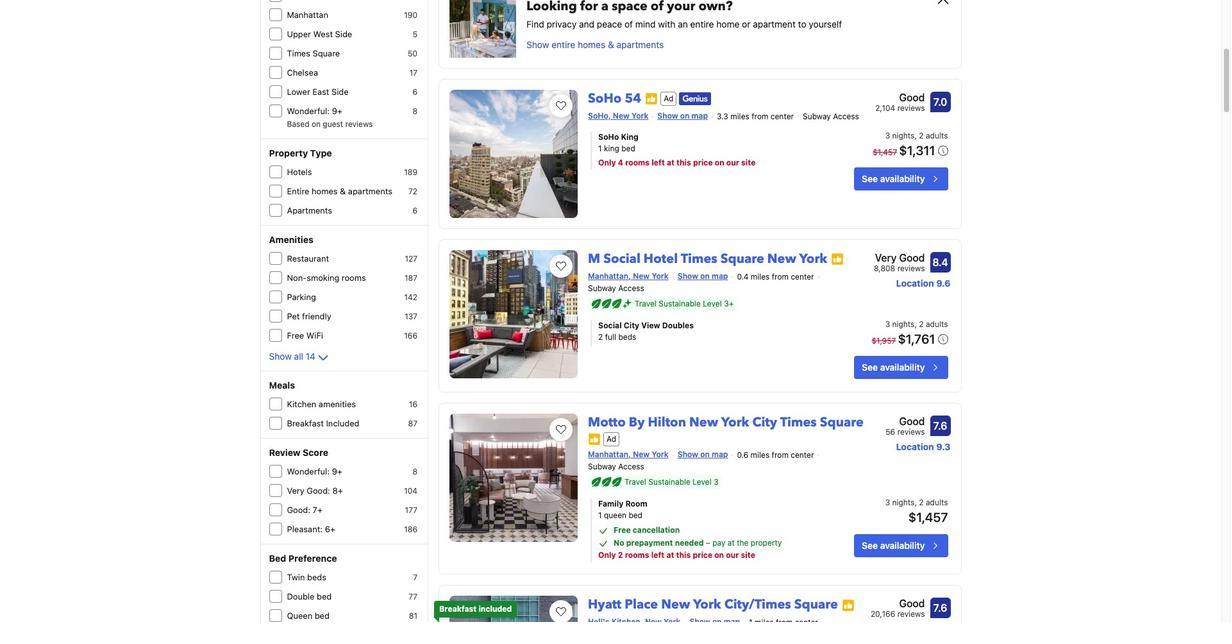 Task type: vqa. For each thing, say whether or not it's contained in the screenshot.


Task type: locate. For each thing, give the bounding box(es) containing it.
54
[[625, 90, 642, 107]]

map for by
[[712, 449, 728, 459]]

3 nights , 2 adults up '$1,761'
[[886, 320, 948, 329]]

nights for m social hotel times square new york
[[893, 320, 915, 329]]

0 vertical spatial location
[[896, 278, 934, 288]]

0 vertical spatial level
[[703, 299, 722, 309]]

7.6 right good 20,166 reviews
[[934, 603, 948, 614]]

1 vertical spatial subway
[[588, 284, 616, 293]]

york inside motto by hilton new york city times square link
[[721, 414, 749, 431]]

0 vertical spatial this property is part of our preferred partner program. it's committed to providing excellent service and good value. it'll pay us a higher commission if you make a booking. image
[[831, 253, 844, 266]]

show down m social hotel times square new york
[[678, 271, 698, 281]]

this inside soho king 1 king bed only 4 rooms left at this price on our site
[[677, 157, 691, 167]]

9+
[[332, 106, 343, 116], [332, 466, 343, 477]]

miles for square
[[751, 272, 770, 281]]

0 vertical spatial ,
[[915, 131, 917, 140]]

manhattan, new york for by
[[588, 449, 669, 459]]

subway for m social hotel times square new york
[[588, 284, 616, 293]]

at inside soho king 1 king bed only 4 rooms left at this price on our site
[[667, 157, 675, 167]]

scored 8.4 element
[[930, 252, 951, 272]]

square up 0.4
[[721, 250, 764, 267]]

4
[[618, 157, 623, 167]]

homes down and
[[578, 39, 606, 50]]

miles inside 0.6 miles from center subway access
[[751, 450, 770, 460]]

genius discounts available at this property. image
[[680, 93, 712, 105], [680, 93, 712, 105]]

0 vertical spatial wonderful:
[[287, 106, 330, 116]]

meals
[[269, 380, 295, 391]]

entire
[[691, 18, 714, 29], [552, 39, 575, 50]]

subway right 3.3 miles from center
[[803, 111, 831, 121]]

2 location from the top
[[896, 442, 934, 452]]

subway inside 0.6 miles from center subway access
[[588, 462, 616, 472]]

1 vertical spatial good:
[[287, 505, 310, 515]]

2 vertical spatial access
[[618, 462, 644, 472]]

see for york
[[862, 362, 878, 373]]

$1,761
[[898, 332, 936, 347]]

good: left 7+
[[287, 505, 310, 515]]

good element
[[876, 90, 925, 105], [886, 414, 925, 429], [871, 596, 925, 612]]

2 , from the top
[[915, 320, 917, 329]]

7+
[[313, 505, 323, 515]]

rooms for only 2 rooms left at this price on our site
[[625, 551, 649, 560]]

1 vertical spatial soho
[[598, 132, 619, 141]]

0 vertical spatial rooms
[[625, 157, 650, 167]]

1 vertical spatial ,
[[915, 320, 917, 329]]

4 good from the top
[[900, 598, 925, 610]]

wonderful: down the score
[[287, 466, 330, 477]]

homes up apartments
[[312, 186, 338, 196]]

2 vertical spatial see availability
[[862, 540, 925, 551]]

2 manhattan, new york from the top
[[588, 449, 669, 459]]

1 vertical spatial nights
[[893, 320, 915, 329]]

1 vertical spatial times
[[681, 250, 718, 267]]

parking
[[287, 292, 316, 302]]

show on map
[[658, 111, 708, 120], [678, 271, 728, 281], [678, 449, 728, 459]]

site inside soho king 1 king bed only 4 rooms left at this price on our site
[[742, 157, 756, 167]]

1 vertical spatial availability
[[880, 362, 925, 373]]

1 horizontal spatial &
[[608, 39, 614, 50]]

double
[[287, 591, 315, 602]]

york inside the hyatt place new york city/times square link
[[693, 596, 721, 613]]

availability down 3 nights , 2 adults $1,457
[[880, 540, 925, 551]]

0.4
[[737, 272, 749, 281]]

1 vertical spatial 7.6
[[934, 603, 948, 614]]

guest
[[323, 119, 343, 129]]

show down find in the left of the page
[[527, 39, 549, 50]]

manhattan, for m
[[588, 271, 631, 281]]

0 vertical spatial ad
[[664, 94, 674, 103]]

1 1 from the top
[[598, 143, 602, 153]]

very good element
[[874, 250, 925, 265]]

this property is part of our preferred partner program. it's committed to providing excellent service and good value. it'll pay us a higher commission if you make a booking. image
[[831, 253, 844, 266], [842, 599, 855, 612]]

miles right 0.6
[[751, 450, 770, 460]]

0 vertical spatial see
[[862, 173, 878, 184]]

0 horizontal spatial ad
[[607, 434, 616, 444]]

2 vertical spatial rooms
[[625, 551, 649, 560]]

,
[[915, 131, 917, 140], [915, 320, 917, 329], [915, 498, 917, 508]]

motto by hilton new york city times square
[[588, 414, 864, 431]]

level
[[703, 299, 722, 309], [693, 477, 712, 487]]

1 adults from the top
[[926, 131, 948, 140]]

reviews for good 56 reviews
[[898, 427, 925, 437]]

center right 0.6
[[791, 450, 814, 460]]

9+ up guest
[[332, 106, 343, 116]]

from for new
[[772, 272, 789, 281]]

1 , from the top
[[915, 131, 917, 140]]

left right 4
[[652, 157, 665, 167]]

rooms right smoking
[[342, 273, 366, 283]]

adults for m social hotel times square new york
[[926, 320, 948, 329]]

on down m social hotel times square new york
[[701, 271, 710, 281]]

3 , from the top
[[915, 498, 917, 508]]

access inside 0.6 miles from center subway access
[[618, 462, 644, 472]]

this property is part of our preferred partner program. it's committed to providing excellent service and good value. it'll pay us a higher commission if you make a booking. image for m social hotel times square new york
[[831, 253, 844, 266]]

1 vertical spatial free
[[614, 526, 631, 535]]

access left 2,104
[[833, 111, 859, 121]]

motto
[[588, 414, 626, 431]]

full
[[605, 332, 616, 342]]

scored 7.0 element
[[930, 92, 951, 112]]

3 availability from the top
[[880, 540, 925, 551]]

1 vertical spatial social
[[598, 321, 622, 331]]

2 inside social city view doubles 2 full beds
[[598, 332, 603, 342]]

0 vertical spatial see availability link
[[854, 167, 948, 190]]

apartment
[[753, 18, 796, 29]]

1 vertical spatial ad
[[607, 434, 616, 444]]

apartments inside button
[[617, 39, 664, 50]]

good right 56 on the bottom right
[[900, 416, 925, 427]]

find privacy and peace of mind with an entire home or apartment to yourself
[[527, 18, 842, 29]]

location
[[896, 278, 934, 288], [896, 442, 934, 452]]

1 vertical spatial very
[[287, 486, 305, 496]]

good left scored 7.0 element
[[900, 92, 925, 103]]

9.3
[[937, 442, 951, 452]]

1 horizontal spatial $1,457
[[909, 510, 948, 525]]

0.6
[[737, 450, 749, 460]]

this property is part of our preferred partner program. it's committed to providing excellent service and good value. it'll pay us a higher commission if you make a booking. image
[[645, 93, 658, 105], [645, 93, 658, 105], [831, 253, 844, 266], [588, 433, 601, 446], [588, 433, 601, 446], [842, 599, 855, 612]]

city/times
[[725, 596, 791, 613]]

entire right the 'an'
[[691, 18, 714, 29]]

2 vertical spatial times
[[780, 414, 817, 431]]

1 good from the top
[[900, 92, 925, 103]]

very up 'good: 7+'
[[287, 486, 305, 496]]

1 vertical spatial manhattan,
[[588, 449, 631, 459]]

6 down "72"
[[413, 206, 418, 216]]

2 vertical spatial subway
[[588, 462, 616, 472]]

1 vertical spatial see availability link
[[854, 356, 948, 379]]

yourself
[[809, 18, 842, 29]]

2 vertical spatial see availability link
[[854, 535, 948, 558]]

beds
[[619, 332, 637, 342], [307, 572, 326, 582]]

level left 3+
[[703, 299, 722, 309]]

miles
[[731, 111, 750, 121], [751, 272, 770, 281], [751, 450, 770, 460]]

2 vertical spatial miles
[[751, 450, 770, 460]]

1 left queen
[[598, 511, 602, 520]]

this property is part of our preferred partner program. it's committed to providing excellent service and good value. it'll pay us a higher commission if you make a booking. image left 8,808
[[831, 253, 844, 266]]

see availability down $1,311
[[862, 173, 925, 184]]

reviews right 20,166
[[898, 610, 925, 619]]

level down 0.6 miles from center subway access
[[693, 477, 712, 487]]

see availability down $1,957
[[862, 362, 925, 373]]

137
[[405, 312, 418, 321]]

this down needed
[[676, 551, 691, 560]]

side right east
[[332, 87, 349, 97]]

7.6
[[934, 420, 948, 432], [934, 603, 948, 614]]

1 wonderful: from the top
[[287, 106, 330, 116]]

17
[[410, 68, 418, 78]]

from right 3.3
[[752, 111, 769, 121]]

9+ up '8+'
[[332, 466, 343, 477]]

left
[[652, 157, 665, 167], [651, 551, 665, 560]]

scored 7.6 element up the 9.3
[[930, 416, 951, 436]]

home
[[717, 18, 740, 29]]

2 inside 3 nights , 2 adults $1,457
[[919, 498, 924, 508]]

good inside very good 8,808 reviews
[[900, 252, 925, 263]]

2 down location 9.3 in the right bottom of the page
[[919, 498, 924, 508]]

0 vertical spatial 7.6
[[934, 420, 948, 432]]

center right 0.4
[[791, 272, 814, 281]]

good for good 56 reviews
[[900, 416, 925, 427]]

0 vertical spatial availability
[[880, 173, 925, 184]]

1 vertical spatial scored 7.6 element
[[930, 598, 951, 619]]

0 vertical spatial &
[[608, 39, 614, 50]]

this down soho king "link"
[[677, 157, 691, 167]]

beds down preference
[[307, 572, 326, 582]]

access inside 0.4 miles from center subway access
[[618, 284, 644, 293]]

map up soho king "link"
[[692, 111, 708, 120]]

0 vertical spatial 1
[[598, 143, 602, 153]]

social right m
[[604, 250, 641, 267]]

1 vertical spatial rooms
[[342, 273, 366, 283]]

1 manhattan, from the top
[[588, 271, 631, 281]]

location for m social hotel times square new york
[[896, 278, 934, 288]]

1 wonderful: 9+ from the top
[[287, 106, 343, 116]]

0 horizontal spatial city
[[624, 321, 640, 331]]

adults up $1,311
[[926, 131, 948, 140]]

6 for lower east side
[[413, 87, 418, 97]]

1 vertical spatial wonderful:
[[287, 466, 330, 477]]

0 vertical spatial sustainable
[[659, 299, 701, 309]]

1 horizontal spatial breakfast
[[439, 604, 477, 614]]

site
[[742, 157, 756, 167], [741, 551, 756, 560]]

breakfast for breakfast included
[[287, 418, 324, 428]]

center inside 0.6 miles from center subway access
[[791, 450, 814, 460]]

ad for by
[[607, 434, 616, 444]]

3 inside 3 nights , 2 adults $1,457
[[886, 498, 890, 508]]

1 vertical spatial this
[[676, 551, 691, 560]]

1 vertical spatial from
[[772, 272, 789, 281]]

breakfast
[[287, 418, 324, 428], [439, 604, 477, 614]]

1 vertical spatial wonderful: 9+
[[287, 466, 343, 477]]

2 wonderful: from the top
[[287, 466, 330, 477]]

scored 7.6 element for good 56 reviews
[[930, 416, 951, 436]]

2 6 from the top
[[413, 206, 418, 216]]

cancellation
[[633, 526, 680, 535]]

bed
[[622, 143, 635, 153], [629, 511, 643, 520], [317, 591, 332, 602], [315, 611, 330, 621]]

good inside good 2,104 reviews
[[900, 92, 925, 103]]

0 vertical spatial from
[[752, 111, 769, 121]]

map for social
[[712, 271, 728, 281]]

manhattan, new york down by
[[588, 449, 669, 459]]

2 left the full
[[598, 332, 603, 342]]

104
[[404, 486, 418, 496]]

see availability down 3 nights , 2 adults $1,457
[[862, 540, 925, 551]]

soho
[[588, 90, 622, 107], [598, 132, 619, 141]]

entire homes & apartments
[[287, 186, 393, 196]]

rooms for non-smoking rooms
[[342, 273, 366, 283]]

price down soho king "link"
[[693, 157, 713, 167]]

very for good
[[875, 252, 897, 263]]

0 vertical spatial apartments
[[617, 39, 664, 50]]

1 vertical spatial apartments
[[348, 186, 393, 196]]

, up '$1,761'
[[915, 320, 917, 329]]

3 see from the top
[[862, 540, 878, 551]]

show up travel sustainable level 3
[[678, 449, 698, 459]]

2 down "no"
[[618, 551, 623, 560]]

1 vertical spatial side
[[332, 87, 349, 97]]

1 7.6 from the top
[[934, 420, 948, 432]]

homes
[[578, 39, 606, 50], [312, 186, 338, 196]]

2 price from the top
[[693, 551, 713, 560]]

center
[[771, 111, 794, 121], [791, 272, 814, 281], [791, 450, 814, 460]]

access
[[833, 111, 859, 121], [618, 284, 644, 293], [618, 462, 644, 472]]

miles inside 0.4 miles from center subway access
[[751, 272, 770, 281]]

0 vertical spatial soho
[[588, 90, 622, 107]]

nights up '$1,761'
[[893, 320, 915, 329]]

based
[[287, 119, 309, 129]]

1 vertical spatial this property is part of our preferred partner program. it's committed to providing excellent service and good value. it'll pay us a higher commission if you make a booking. image
[[842, 599, 855, 612]]

1 vertical spatial 1
[[598, 511, 602, 520]]

0 vertical spatial city
[[624, 321, 640, 331]]

2 adults from the top
[[926, 320, 948, 329]]

soho inside soho king 1 king bed only 4 rooms left at this price on our site
[[598, 132, 619, 141]]

2 good from the top
[[900, 252, 925, 263]]

show all 14 button
[[269, 350, 331, 366]]

0 vertical spatial manhattan,
[[588, 271, 631, 281]]

3 nights from the top
[[893, 498, 915, 508]]

by
[[629, 414, 645, 431]]

1 6 from the top
[[413, 87, 418, 97]]

reviews up location 9.3 in the right bottom of the page
[[898, 427, 925, 437]]

location for motto by hilton new york city times square
[[896, 442, 934, 452]]

3
[[886, 131, 890, 140], [886, 320, 890, 329], [714, 477, 719, 487], [886, 498, 890, 508]]

0 horizontal spatial breakfast
[[287, 418, 324, 428]]

0 vertical spatial access
[[833, 111, 859, 121]]

wonderful: 9+ down 'lower east side'
[[287, 106, 343, 116]]

side right west
[[335, 29, 352, 39]]

reviews for good 20,166 reviews
[[898, 610, 925, 619]]

nights
[[893, 131, 915, 140], [893, 320, 915, 329], [893, 498, 915, 508]]

availability down $1,311
[[880, 173, 925, 184]]

adults down the 9.3
[[926, 498, 948, 508]]

entire down the privacy
[[552, 39, 575, 50]]

wonderful: up based
[[287, 106, 330, 116]]

2 up $1,311
[[919, 131, 924, 140]]

good up location 9.6
[[900, 252, 925, 263]]

2 see from the top
[[862, 362, 878, 373]]

2 manhattan, from the top
[[588, 449, 631, 459]]

our down the
[[726, 551, 739, 560]]

1 vertical spatial level
[[693, 477, 712, 487]]

3 see availability from the top
[[862, 540, 925, 551]]

center inside 0.4 miles from center subway access
[[791, 272, 814, 281]]

reviews inside good 20,166 reviews
[[898, 610, 925, 619]]

subway inside 0.4 miles from center subway access
[[588, 284, 616, 293]]

0 vertical spatial this
[[677, 157, 691, 167]]

0.6 miles from center subway access
[[588, 450, 814, 472]]

breakfast left included
[[439, 604, 477, 614]]

1 vertical spatial breakfast
[[439, 604, 477, 614]]

good 20,166 reviews
[[871, 598, 925, 619]]

1 only from the top
[[598, 157, 616, 167]]

see availability link down $1,957
[[854, 356, 948, 379]]

all
[[294, 351, 303, 362]]

good inside 'good 56 reviews'
[[900, 416, 925, 427]]

0 vertical spatial times
[[287, 48, 310, 58]]

0 vertical spatial homes
[[578, 39, 606, 50]]

127
[[405, 254, 418, 264]]

3 good from the top
[[900, 416, 925, 427]]

manhattan, down m
[[588, 271, 631, 281]]

1 vertical spatial center
[[791, 272, 814, 281]]

nights for soho 54
[[893, 131, 915, 140]]

2,104
[[876, 103, 896, 113]]

manhattan, new york down 'hotel'
[[588, 271, 669, 281]]

at down soho king "link"
[[667, 157, 675, 167]]

show on map down motto by hilton new york city times square
[[678, 449, 728, 459]]

7.6 for good 20,166 reviews
[[934, 603, 948, 614]]

2 wonderful: 9+ from the top
[[287, 466, 343, 477]]

show on map for by
[[678, 449, 728, 459]]

0 vertical spatial only
[[598, 157, 616, 167]]

1 price from the top
[[693, 157, 713, 167]]

1 vertical spatial homes
[[312, 186, 338, 196]]

reviews
[[898, 103, 925, 113], [345, 119, 373, 129], [898, 263, 925, 273], [898, 427, 925, 437], [898, 610, 925, 619]]

city inside social city view doubles 2 full beds
[[624, 321, 640, 331]]

square inside motto by hilton new york city times square link
[[820, 414, 864, 431]]

3 adults from the top
[[926, 498, 948, 508]]

bed right queen
[[315, 611, 330, 621]]

show on map up soho king "link"
[[658, 111, 708, 120]]

0 vertical spatial see availability
[[862, 173, 925, 184]]

1 vertical spatial 3 nights , 2 adults
[[886, 320, 948, 329]]

1 vertical spatial 8
[[413, 467, 418, 477]]

access up view
[[618, 284, 644, 293]]

1 nights from the top
[[893, 131, 915, 140]]

access for motto by hilton new york city times square
[[618, 462, 644, 472]]

see availability link for times
[[854, 535, 948, 558]]

miles right 0.4
[[751, 272, 770, 281]]

soho 54
[[588, 90, 642, 107]]

2 7.6 from the top
[[934, 603, 948, 614]]

1 horizontal spatial free
[[614, 526, 631, 535]]

this property is part of our preferred partner program. it's committed to providing excellent service and good value. it'll pay us a higher commission if you make a booking. image for hyatt place new york city/times square
[[842, 599, 855, 612]]

2 see availability from the top
[[862, 362, 925, 373]]

left down prepayment
[[651, 551, 665, 560]]

site down 3.3 miles from center
[[742, 157, 756, 167]]

0 vertical spatial scored 7.6 element
[[930, 416, 951, 436]]

pleasant: 6+
[[287, 524, 335, 534]]

this property is part of our preferred partner program. it's committed to providing excellent service and good value. it'll pay us a higher commission if you make a booking. image for m social hotel times square new york
[[831, 253, 844, 266]]

site down the
[[741, 551, 756, 560]]

manhattan, down motto
[[588, 449, 631, 459]]

1 vertical spatial location
[[896, 442, 934, 452]]

1 vertical spatial beds
[[307, 572, 326, 582]]

7.6 up the 9.3
[[934, 420, 948, 432]]

rooms
[[625, 157, 650, 167], [342, 273, 366, 283], [625, 551, 649, 560]]

reviews right 2,104
[[898, 103, 925, 113]]

side
[[335, 29, 352, 39], [332, 87, 349, 97]]

very inside very good 8,808 reviews
[[875, 252, 897, 263]]

3 nights , 2 adults for soho 54
[[886, 131, 948, 140]]

good inside good 20,166 reviews
[[900, 598, 925, 610]]

0 vertical spatial 9+
[[332, 106, 343, 116]]

breakfast down kitchen
[[287, 418, 324, 428]]

reviews inside very good 8,808 reviews
[[898, 263, 925, 273]]

from inside 0.4 miles from center subway access
[[772, 272, 789, 281]]

bed down "king"
[[622, 143, 635, 153]]

at left the
[[728, 538, 735, 548]]

location 9.3
[[896, 442, 951, 452]]

& inside button
[[608, 39, 614, 50]]

0 vertical spatial 6
[[413, 87, 418, 97]]

miles for york
[[751, 450, 770, 460]]

from
[[752, 111, 769, 121], [772, 272, 789, 281], [772, 450, 789, 460]]

2 availability from the top
[[880, 362, 925, 373]]

1 vertical spatial good element
[[886, 414, 925, 429]]

location down 'good 56 reviews'
[[896, 442, 934, 452]]

0 vertical spatial travel
[[635, 299, 657, 309]]

show on map down m social hotel times square new york
[[678, 271, 728, 281]]

2 scored 7.6 element from the top
[[930, 598, 951, 619]]

1 location from the top
[[896, 278, 934, 288]]

1 9+ from the top
[[332, 106, 343, 116]]

sustainable
[[659, 299, 701, 309], [649, 477, 691, 487]]

on down soho king "link"
[[715, 157, 725, 167]]

very up location 9.6
[[875, 252, 897, 263]]

breakfast included
[[439, 604, 512, 614]]

2 3 nights , 2 adults from the top
[[886, 320, 948, 329]]

see for times
[[862, 540, 878, 551]]

soho king link
[[598, 131, 815, 143]]

show on map for social
[[678, 271, 728, 281]]

2 vertical spatial ,
[[915, 498, 917, 508]]

0 horizontal spatial $1,457
[[873, 147, 898, 157]]

scored 7.6 element right good 20,166 reviews
[[930, 598, 951, 619]]

preference
[[288, 553, 337, 564]]

186
[[404, 525, 418, 534]]

0 vertical spatial 3 nights , 2 adults
[[886, 131, 948, 140]]

only inside soho king 1 king bed only 4 rooms left at this price on our site
[[598, 157, 616, 167]]

reviews inside good 2,104 reviews
[[898, 103, 925, 113]]

free for free wifi
[[287, 330, 304, 341]]

good: left '8+'
[[307, 486, 330, 496]]

level for new
[[693, 477, 712, 487]]

0 vertical spatial free
[[287, 330, 304, 341]]

81
[[409, 611, 418, 621]]

social inside social city view doubles 2 full beds
[[598, 321, 622, 331]]

142
[[404, 292, 418, 302]]

56
[[886, 427, 896, 437]]

& right entire
[[340, 186, 346, 196]]

0 horizontal spatial entire
[[552, 39, 575, 50]]

availability for york
[[880, 362, 925, 373]]

0 horizontal spatial times
[[287, 48, 310, 58]]

1 vertical spatial access
[[618, 284, 644, 293]]

rooms down prepayment
[[625, 551, 649, 560]]

0 vertical spatial map
[[692, 111, 708, 120]]

1 horizontal spatial city
[[753, 414, 777, 431]]

reviews inside 'good 56 reviews'
[[898, 427, 925, 437]]

1 scored 7.6 element from the top
[[930, 416, 951, 436]]

access for m social hotel times square new york
[[618, 284, 644, 293]]

property type
[[269, 148, 332, 158]]

privacy
[[547, 18, 577, 29]]

8.4
[[933, 256, 948, 268]]

3 see availability link from the top
[[854, 535, 948, 558]]

free for free cancellation
[[614, 526, 631, 535]]

good for good 2,104 reviews
[[900, 92, 925, 103]]

show up soho king 1 king bed only 4 rooms left at this price on our site
[[658, 111, 678, 120]]

reviews up location 9.6
[[898, 263, 925, 273]]

soho for soho 54
[[588, 90, 622, 107]]

this property is part of our preferred partner program. it's committed to providing excellent service and good value. it'll pay us a higher commission if you make a booking. image for motto by hilton new york city times square
[[588, 433, 601, 446]]

this property is part of our preferred partner program. it's committed to providing excellent service and good value. it'll pay us a higher commission if you make a booking. image left 20,166
[[842, 599, 855, 612]]

review
[[269, 447, 301, 458]]

good element for soho 54
[[876, 90, 925, 105]]

map for 54
[[692, 111, 708, 120]]

1 manhattan, new york from the top
[[588, 271, 669, 281]]

lower
[[287, 87, 310, 97]]

rooms inside soho king 1 king bed only 4 rooms left at this price on our site
[[625, 157, 650, 167]]

from right 0.4
[[772, 272, 789, 281]]

2 vertical spatial nights
[[893, 498, 915, 508]]

1 vertical spatial 6
[[413, 206, 418, 216]]

this
[[677, 157, 691, 167], [676, 551, 691, 560]]

2 vertical spatial map
[[712, 449, 728, 459]]

from inside 0.6 miles from center subway access
[[772, 450, 789, 460]]

rooms right 4
[[625, 157, 650, 167]]

from right 0.6
[[772, 450, 789, 460]]

1 8 from the top
[[413, 106, 418, 116]]

to
[[798, 18, 807, 29]]

1 vertical spatial $1,457
[[909, 510, 948, 525]]

1 horizontal spatial apartments
[[617, 39, 664, 50]]

1 our from the top
[[727, 157, 740, 167]]

0.4 miles from center subway access
[[588, 272, 814, 293]]

1 3 nights , 2 adults from the top
[[886, 131, 948, 140]]

1 vertical spatial our
[[726, 551, 739, 560]]

1 vertical spatial entire
[[552, 39, 575, 50]]

0 vertical spatial nights
[[893, 131, 915, 140]]

amenities
[[319, 399, 356, 409]]

2 vertical spatial availability
[[880, 540, 925, 551]]

ad right 54
[[664, 94, 674, 103]]

square inside the hyatt place new york city/times square link
[[795, 596, 838, 613]]

1 vertical spatial travel
[[625, 477, 646, 487]]

2 see availability link from the top
[[854, 356, 948, 379]]

0 horizontal spatial beds
[[307, 572, 326, 582]]

soho,
[[588, 111, 611, 120]]

2 nights from the top
[[893, 320, 915, 329]]

1 vertical spatial price
[[693, 551, 713, 560]]

square left 56 on the bottom right
[[820, 414, 864, 431]]

scored 7.6 element
[[930, 416, 951, 436], [930, 598, 951, 619]]

adults up '$1,761'
[[926, 320, 948, 329]]



Task type: describe. For each thing, give the bounding box(es) containing it.
soho for soho king 1 king bed only 4 rooms left at this price on our site
[[598, 132, 619, 141]]

show for social
[[678, 271, 698, 281]]

2 vertical spatial at
[[667, 551, 674, 560]]

adults inside 3 nights , 2 adults $1,457
[[926, 498, 948, 508]]

show all 14
[[269, 351, 316, 362]]

hyatt place new york city/times square link
[[588, 591, 838, 613]]

on up soho king "link"
[[680, 111, 690, 120]]

3.3 miles from center
[[717, 111, 794, 121]]

soho king 1 king bed only 4 rooms left at this price on our site
[[598, 132, 756, 167]]

left inside soho king 1 king bed only 4 rooms left at this price on our site
[[652, 157, 665, 167]]

6+
[[325, 524, 335, 534]]

reviews right guest
[[345, 119, 373, 129]]

show inside button
[[527, 39, 549, 50]]

see availability for york
[[862, 362, 925, 373]]

2 up '$1,761'
[[919, 320, 924, 329]]

6 for apartments
[[413, 206, 418, 216]]

nights inside 3 nights , 2 adults $1,457
[[893, 498, 915, 508]]

upper west side
[[287, 29, 352, 39]]

friendly
[[302, 311, 331, 321]]

$1,957
[[872, 336, 896, 346]]

m social hotel times square new york link
[[588, 245, 828, 267]]

sustainable for hilton
[[649, 477, 691, 487]]

from for city
[[772, 450, 789, 460]]

social city view doubles 2 full beds
[[598, 321, 694, 342]]

good for good 20,166 reviews
[[900, 598, 925, 610]]

good 56 reviews
[[886, 416, 925, 437]]

77
[[409, 592, 418, 602]]

property
[[269, 148, 308, 158]]

good 2,104 reviews
[[876, 92, 925, 113]]

level for times
[[703, 299, 722, 309]]

beds inside social city view doubles 2 full beds
[[619, 332, 637, 342]]

2 our from the top
[[726, 551, 739, 560]]

reviews for good 2,104 reviews
[[898, 103, 925, 113]]

0 horizontal spatial apartments
[[348, 186, 393, 196]]

pet friendly
[[287, 311, 331, 321]]

show on map for 54
[[658, 111, 708, 120]]

our inside soho king 1 king bed only 4 rooms left at this price on our site
[[727, 157, 740, 167]]

show entire homes & apartments
[[527, 39, 664, 50]]

times square
[[287, 48, 340, 58]]

187
[[405, 273, 418, 283]]

3.3
[[717, 111, 729, 121]]

upper
[[287, 29, 311, 39]]

3+
[[724, 299, 734, 309]]

1 inside soho king 1 king bed only 4 rooms left at this price on our site
[[598, 143, 602, 153]]

motto by hilton new york city times square image
[[450, 414, 578, 542]]

side for upper west side
[[335, 29, 352, 39]]

0 vertical spatial entire
[[691, 18, 714, 29]]

, for m social hotel times square new york
[[915, 320, 917, 329]]

good element for hyatt place new york city/times square
[[871, 596, 925, 612]]

5
[[413, 30, 418, 39]]

0 vertical spatial miles
[[731, 111, 750, 121]]

non-smoking rooms
[[287, 273, 366, 283]]

king
[[621, 132, 639, 141]]

restaurant
[[287, 253, 329, 264]]

price inside soho king 1 king bed only 4 rooms left at this price on our site
[[693, 157, 713, 167]]

very for good:
[[287, 486, 305, 496]]

center for times
[[791, 450, 814, 460]]

7.0
[[934, 96, 947, 108]]

travel sustainable level 3+
[[635, 299, 734, 309]]

lower east side
[[287, 87, 349, 97]]

soho 54 link
[[588, 84, 642, 107]]

this property is part of our preferred partner program. it's committed to providing excellent service and good value. it'll pay us a higher commission if you make a booking. image for soho 54
[[645, 93, 658, 105]]

queen
[[287, 611, 312, 621]]

very good: 8+
[[287, 486, 343, 496]]

adults for soho 54
[[926, 131, 948, 140]]

on left guest
[[312, 119, 321, 129]]

looking for a space of your own? image
[[450, 0, 516, 58]]

show inside dropdown button
[[269, 351, 292, 362]]

manhattan, new york for social
[[588, 271, 669, 281]]

twin beds
[[287, 572, 326, 582]]

included
[[479, 604, 512, 614]]

9.6
[[937, 278, 951, 288]]

king
[[604, 143, 619, 153]]

m
[[588, 250, 600, 267]]

on inside soho king 1 king bed only 4 rooms left at this price on our site
[[715, 157, 725, 167]]

square down west
[[313, 48, 340, 58]]

bed preference
[[269, 553, 337, 564]]

review score
[[269, 447, 328, 458]]

view
[[642, 321, 660, 331]]

chelsea
[[287, 67, 318, 78]]

see availability link for york
[[854, 356, 948, 379]]

soho, new york
[[588, 111, 649, 120]]

, for soho 54
[[915, 131, 917, 140]]

wifi
[[306, 330, 323, 341]]

of
[[625, 18, 633, 29]]

1 horizontal spatial times
[[681, 250, 718, 267]]

72
[[409, 187, 418, 196]]

free wifi
[[287, 330, 323, 341]]

this property is part of our preferred partner program. it's committed to providing excellent service and good value. it'll pay us a higher commission if you make a booking. image for hyatt place new york city/times square
[[842, 599, 855, 612]]

no prepayment needed – pay at the property
[[614, 538, 782, 548]]

1 vertical spatial city
[[753, 414, 777, 431]]

square inside m social hotel times square new york link
[[721, 250, 764, 267]]

0 vertical spatial center
[[771, 111, 794, 121]]

on down pay
[[715, 551, 724, 560]]

2 only from the top
[[598, 551, 616, 560]]

availability for times
[[880, 540, 925, 551]]

family room
[[598, 499, 648, 509]]

1 queen bed
[[598, 511, 643, 520]]

2 1 from the top
[[598, 511, 602, 520]]

show for by
[[678, 449, 698, 459]]

homes inside button
[[578, 39, 606, 50]]

7.6 for good 56 reviews
[[934, 420, 948, 432]]

good: 7+
[[287, 505, 323, 515]]

0 vertical spatial good:
[[307, 486, 330, 496]]

and
[[579, 18, 595, 29]]

scored 7.6 element for good 20,166 reviews
[[930, 598, 951, 619]]

7
[[413, 573, 418, 582]]

place
[[625, 596, 658, 613]]

soho 54 image
[[450, 90, 578, 218]]

1 vertical spatial at
[[728, 538, 735, 548]]

2 9+ from the top
[[332, 466, 343, 477]]

sustainable for hotel
[[659, 299, 701, 309]]

hyatt
[[588, 596, 622, 613]]

york inside m social hotel times square new york link
[[799, 250, 828, 267]]

the
[[737, 538, 749, 548]]

entire
[[287, 186, 309, 196]]

room
[[626, 499, 648, 509]]

m social hotel times square new york image
[[450, 250, 578, 378]]

, inside 3 nights , 2 adults $1,457
[[915, 498, 917, 508]]

0 horizontal spatial &
[[340, 186, 346, 196]]

bed down room
[[629, 511, 643, 520]]

$1,457 inside 3 nights , 2 adults $1,457
[[909, 510, 948, 525]]

twin
[[287, 572, 305, 582]]

1 availability from the top
[[880, 173, 925, 184]]

1 vertical spatial left
[[651, 551, 665, 560]]

entire inside button
[[552, 39, 575, 50]]

bed right double in the left of the page
[[317, 591, 332, 602]]

16
[[409, 400, 418, 409]]

queen bed
[[287, 611, 330, 621]]

doubles
[[662, 321, 694, 331]]

ad for 54
[[664, 94, 674, 103]]

travel for by
[[625, 477, 646, 487]]

190
[[404, 10, 418, 20]]

smoking
[[307, 273, 339, 283]]

center for york
[[791, 272, 814, 281]]

show for 54
[[658, 111, 678, 120]]

on left 0.6
[[701, 449, 710, 459]]

see availability for times
[[862, 540, 925, 551]]

hilton
[[648, 414, 686, 431]]

0 vertical spatial $1,457
[[873, 147, 898, 157]]

travel for social
[[635, 299, 657, 309]]

1 see availability link from the top
[[854, 167, 948, 190]]

3 nights , 2 adults for m social hotel times square new york
[[886, 320, 948, 329]]

bed inside soho king 1 king bed only 4 rooms left at this price on our site
[[622, 143, 635, 153]]

1 vertical spatial site
[[741, 551, 756, 560]]

apartments
[[287, 205, 332, 216]]

hotels
[[287, 167, 312, 177]]

189
[[404, 167, 418, 177]]

1 see availability from the top
[[862, 173, 925, 184]]

east
[[313, 87, 329, 97]]

manhattan, for motto
[[588, 449, 631, 459]]

0 vertical spatial social
[[604, 250, 641, 267]]

family room link
[[598, 499, 815, 510]]

breakfast for breakfast included
[[439, 604, 477, 614]]

1 see from the top
[[862, 173, 878, 184]]

2 8 from the top
[[413, 467, 418, 477]]

subway for motto by hilton new york city times square
[[588, 462, 616, 472]]

20,166
[[871, 610, 896, 619]]

amenities
[[269, 234, 314, 245]]

side for lower east side
[[332, 87, 349, 97]]

west
[[313, 29, 333, 39]]

0 vertical spatial subway
[[803, 111, 831, 121]]



